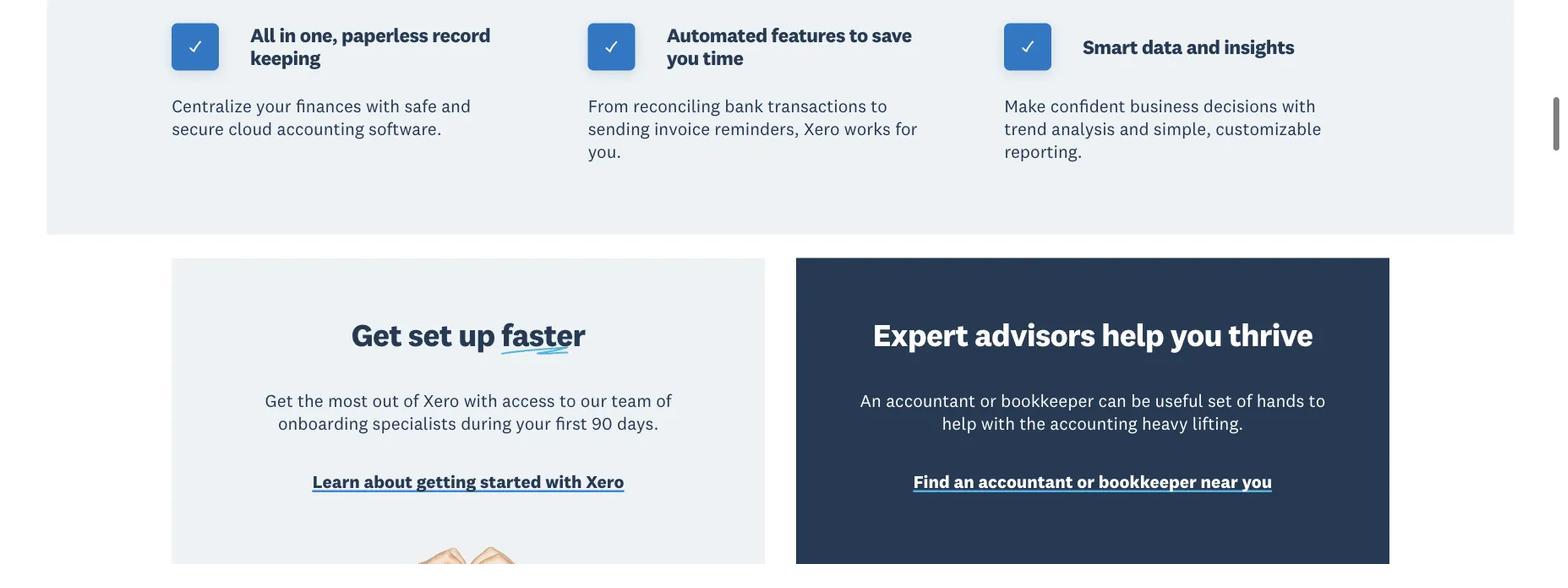 Task type: locate. For each thing, give the bounding box(es) containing it.
the inside an accountant or bookkeeper can be useful set of hands to help with the accounting heavy lifting.
[[1020, 413, 1046, 435]]

0 horizontal spatial get
[[265, 389, 293, 411]]

or
[[980, 389, 996, 411], [1077, 471, 1095, 493]]

0 vertical spatial or
[[980, 389, 996, 411]]

xero inside from reconciling bank transactions to sending invoice reminders, xero works for you.
[[804, 118, 840, 140]]

the up onboarding
[[297, 389, 324, 411]]

analysis
[[1052, 118, 1115, 140]]

to inside an accountant or bookkeeper can be useful set of hands to help with the accounting heavy lifting.
[[1309, 389, 1326, 411]]

near
[[1201, 471, 1238, 493]]

1 horizontal spatial xero
[[586, 471, 624, 493]]

help
[[1102, 316, 1164, 355], [942, 413, 977, 435]]

make confident business decisions with trend analysis and simple, customizable reporting.
[[1004, 95, 1321, 163]]

get set up
[[351, 316, 501, 355]]

0 horizontal spatial tick image
[[188, 39, 203, 54]]

an accountant or bookkeeper can be useful set of hands to help with the accounting heavy lifting.
[[860, 389, 1326, 435]]

automated
[[667, 23, 767, 47]]

1 horizontal spatial help
[[1102, 316, 1164, 355]]

get inside get the most out of xero with access to our team of onboarding specialists during your first 90 days.
[[265, 389, 293, 411]]

0 vertical spatial and
[[1186, 34, 1220, 59]]

1 horizontal spatial bookkeeper
[[1099, 471, 1197, 493]]

of right team
[[656, 389, 672, 411]]

bookkeeper left can
[[1001, 389, 1094, 411]]

1 vertical spatial the
[[1020, 413, 1046, 435]]

transactions
[[768, 95, 866, 117]]

from
[[588, 95, 629, 117]]

getting
[[417, 471, 476, 493]]

time
[[703, 46, 743, 70]]

0 horizontal spatial bookkeeper
[[1001, 389, 1094, 411]]

up
[[458, 316, 495, 355]]

set
[[408, 316, 452, 355], [1208, 389, 1232, 411]]

and down business
[[1120, 118, 1149, 140]]

1 vertical spatial get
[[265, 389, 293, 411]]

to inside from reconciling bank transactions to sending invoice reminders, xero works for you.
[[871, 95, 887, 117]]

to left save
[[849, 23, 868, 47]]

first
[[555, 413, 587, 435]]

useful
[[1155, 389, 1203, 411]]

1 horizontal spatial you
[[1170, 316, 1222, 355]]

accountant
[[886, 389, 976, 411], [978, 471, 1073, 493]]

0 horizontal spatial the
[[297, 389, 324, 411]]

3 tick image from the left
[[1020, 39, 1036, 54]]

0 vertical spatial set
[[408, 316, 452, 355]]

tick image
[[188, 39, 203, 54], [604, 39, 619, 54], [1020, 39, 1036, 54]]

0 horizontal spatial set
[[408, 316, 452, 355]]

you left "time"
[[667, 46, 699, 70]]

to inside get the most out of xero with access to our team of onboarding specialists during your first 90 days.
[[560, 389, 576, 411]]

xero down transactions
[[804, 118, 840, 140]]

be
[[1131, 389, 1151, 411]]

accountant inside find an accountant or bookkeeper near you 'link'
[[978, 471, 1073, 493]]

2 horizontal spatial tick image
[[1020, 39, 1036, 54]]

tick image for smart
[[1020, 39, 1036, 54]]

to
[[849, 23, 868, 47], [871, 95, 887, 117], [560, 389, 576, 411], [1309, 389, 1326, 411]]

bank
[[725, 95, 763, 117]]

business
[[1130, 95, 1199, 117]]

2 vertical spatial you
[[1242, 471, 1272, 493]]

customizable
[[1216, 118, 1321, 140]]

1 vertical spatial accounting
[[1050, 413, 1137, 435]]

1 vertical spatial set
[[1208, 389, 1232, 411]]

our
[[581, 389, 607, 411]]

xero up specialists
[[423, 389, 459, 411]]

set left the up
[[408, 316, 452, 355]]

0 horizontal spatial accountant
[[886, 389, 976, 411]]

xero for learn about getting started with xero
[[586, 471, 624, 493]]

1 of from the left
[[403, 389, 419, 411]]

out
[[372, 389, 399, 411]]

keeping
[[250, 46, 320, 70]]

learn
[[313, 471, 360, 493]]

2 vertical spatial and
[[1120, 118, 1149, 140]]

2 vertical spatial xero
[[586, 471, 624, 493]]

0 vertical spatial accounting
[[277, 118, 364, 140]]

help up an
[[942, 413, 977, 435]]

lifting.
[[1192, 413, 1244, 435]]

get up out
[[351, 316, 402, 355]]

0 horizontal spatial or
[[980, 389, 996, 411]]

1 horizontal spatial and
[[1120, 118, 1149, 140]]

set up lifting.
[[1208, 389, 1232, 411]]

secure
[[172, 118, 224, 140]]

xero
[[804, 118, 840, 140], [423, 389, 459, 411], [586, 471, 624, 493]]

bookkeeper down heavy
[[1099, 471, 1197, 493]]

your up cloud
[[256, 95, 291, 117]]

of up lifting.
[[1237, 389, 1252, 411]]

and right data
[[1186, 34, 1220, 59]]

your inside get the most out of xero with access to our team of onboarding specialists during your first 90 days.
[[516, 413, 551, 435]]

2 horizontal spatial you
[[1242, 471, 1272, 493]]

save
[[872, 23, 912, 47]]

set inside an accountant or bookkeeper can be useful set of hands to help with the accounting heavy lifting.
[[1208, 389, 1232, 411]]

find an accountant or bookkeeper near you link
[[913, 471, 1272, 497]]

1 horizontal spatial get
[[351, 316, 402, 355]]

0 vertical spatial xero
[[804, 118, 840, 140]]

1 vertical spatial your
[[516, 413, 551, 435]]

you up useful
[[1170, 316, 1222, 355]]

faster
[[501, 316, 585, 355]]

to inside automated features to save you time
[[849, 23, 868, 47]]

help inside an accountant or bookkeeper can be useful set of hands to help with the accounting heavy lifting.
[[942, 413, 977, 435]]

bookkeeper
[[1001, 389, 1094, 411], [1099, 471, 1197, 493]]

tick image up 'make'
[[1020, 39, 1036, 54]]

decisions
[[1203, 95, 1278, 117]]

1 horizontal spatial set
[[1208, 389, 1232, 411]]

2 tick image from the left
[[604, 39, 619, 54]]

and right safe at the top left of the page
[[441, 95, 471, 117]]

0 horizontal spatial and
[[441, 95, 471, 117]]

expert advisors help you thrive
[[873, 316, 1313, 355]]

0 vertical spatial you
[[667, 46, 699, 70]]

1 vertical spatial xero
[[423, 389, 459, 411]]

2 horizontal spatial of
[[1237, 389, 1252, 411]]

1 horizontal spatial tick image
[[604, 39, 619, 54]]

you
[[667, 46, 699, 70], [1170, 316, 1222, 355], [1242, 471, 1272, 493]]

safe
[[404, 95, 437, 117]]

0 vertical spatial your
[[256, 95, 291, 117]]

1 horizontal spatial your
[[516, 413, 551, 435]]

0 vertical spatial accountant
[[886, 389, 976, 411]]

centralize your finances with safe and secure cloud accounting software.
[[172, 95, 471, 140]]

0 horizontal spatial help
[[942, 413, 977, 435]]

xero inside get the most out of xero with access to our team of onboarding specialists during your first 90 days.
[[423, 389, 459, 411]]

1 vertical spatial bookkeeper
[[1099, 471, 1197, 493]]

xero down "90" at left bottom
[[586, 471, 624, 493]]

record
[[432, 23, 490, 47]]

find
[[913, 471, 950, 493]]

to right hands
[[1309, 389, 1326, 411]]

to up the first
[[560, 389, 576, 411]]

1 horizontal spatial accounting
[[1050, 413, 1137, 435]]

tick image up "from"
[[604, 39, 619, 54]]

an
[[860, 389, 882, 411]]

0 horizontal spatial accounting
[[277, 118, 364, 140]]

invoice
[[654, 118, 710, 140]]

of up specialists
[[403, 389, 419, 411]]

with inside an accountant or bookkeeper can be useful set of hands to help with the accounting heavy lifting.
[[981, 413, 1015, 435]]

expert
[[873, 316, 968, 355]]

with
[[366, 95, 400, 117], [1282, 95, 1316, 117], [464, 389, 498, 411], [981, 413, 1015, 435], [545, 471, 582, 493]]

1 horizontal spatial of
[[656, 389, 672, 411]]

1 horizontal spatial or
[[1077, 471, 1095, 493]]

or down an accountant or bookkeeper can be useful set of hands to help with the accounting heavy lifting.
[[1077, 471, 1095, 493]]

1 horizontal spatial accountant
[[978, 471, 1073, 493]]

tick image up centralize
[[188, 39, 203, 54]]

2 of from the left
[[656, 389, 672, 411]]

0 horizontal spatial your
[[256, 95, 291, 117]]

1 horizontal spatial the
[[1020, 413, 1046, 435]]

your down access
[[516, 413, 551, 435]]

access
[[502, 389, 555, 411]]

get up onboarding
[[265, 389, 293, 411]]

3 of from the left
[[1237, 389, 1252, 411]]

get
[[351, 316, 402, 355], [265, 389, 293, 411]]

advisors
[[975, 316, 1095, 355]]

days.
[[617, 413, 659, 435]]

accounting
[[277, 118, 364, 140], [1050, 413, 1137, 435]]

the up "find an accountant or bookkeeper near you"
[[1020, 413, 1046, 435]]

2 horizontal spatial xero
[[804, 118, 840, 140]]

accounting down can
[[1050, 413, 1137, 435]]

0 horizontal spatial of
[[403, 389, 419, 411]]

you right near
[[1242, 471, 1272, 493]]

0 vertical spatial bookkeeper
[[1001, 389, 1094, 411]]

1 tick image from the left
[[188, 39, 203, 54]]

1 vertical spatial or
[[1077, 471, 1095, 493]]

0 vertical spatial get
[[351, 316, 402, 355]]

the
[[297, 389, 324, 411], [1020, 413, 1046, 435]]

1 vertical spatial and
[[441, 95, 471, 117]]

to up the works
[[871, 95, 887, 117]]

of
[[403, 389, 419, 411], [656, 389, 672, 411], [1237, 389, 1252, 411]]

tick image for all
[[188, 39, 203, 54]]

get for get set up
[[351, 316, 402, 355]]

team
[[611, 389, 652, 411]]

and
[[1186, 34, 1220, 59], [441, 95, 471, 117], [1120, 118, 1149, 140]]

you inside find an accountant or bookkeeper near you 'link'
[[1242, 471, 1272, 493]]

1 vertical spatial accountant
[[978, 471, 1073, 493]]

1 vertical spatial help
[[942, 413, 977, 435]]

90
[[592, 413, 613, 435]]

0 horizontal spatial you
[[667, 46, 699, 70]]

and inside make confident business decisions with trend analysis and simple, customizable reporting.
[[1120, 118, 1149, 140]]

help up the be
[[1102, 316, 1164, 355]]

0 vertical spatial the
[[297, 389, 324, 411]]

your
[[256, 95, 291, 117], [516, 413, 551, 435]]

heavy
[[1142, 413, 1188, 435]]

bookkeeper inside an accountant or bookkeeper can be useful set of hands to help with the accounting heavy lifting.
[[1001, 389, 1094, 411]]

0 vertical spatial help
[[1102, 316, 1164, 355]]

or down advisors on the bottom of the page
[[980, 389, 996, 411]]

0 horizontal spatial xero
[[423, 389, 459, 411]]

accounting down finances
[[277, 118, 364, 140]]

features
[[771, 23, 845, 47]]



Task type: describe. For each thing, give the bounding box(es) containing it.
specialists
[[372, 413, 456, 435]]

accountant inside an accountant or bookkeeper can be useful set of hands to help with the accounting heavy lifting.
[[886, 389, 976, 411]]

automated features to save you time
[[667, 23, 912, 70]]

bookkeeper inside 'link'
[[1099, 471, 1197, 493]]

one,
[[300, 23, 337, 47]]

hands
[[1257, 389, 1305, 411]]

xero for get the most out of xero with access to our team of onboarding specialists during your first 90 days.
[[423, 389, 459, 411]]

in
[[279, 23, 296, 47]]

smart data and insights
[[1083, 34, 1294, 59]]

confident
[[1050, 95, 1126, 117]]

of inside an accountant or bookkeeper can be useful set of hands to help with the accounting heavy lifting.
[[1237, 389, 1252, 411]]

or inside 'link'
[[1077, 471, 1095, 493]]

started
[[480, 471, 541, 493]]

hands in a heart shape image
[[297, 541, 640, 565]]

most
[[328, 389, 368, 411]]

reminders,
[[715, 118, 799, 140]]

during
[[461, 413, 511, 435]]

reporting.
[[1004, 141, 1082, 163]]

onboarding
[[278, 413, 368, 435]]

data
[[1142, 34, 1182, 59]]

tick image for automated
[[604, 39, 619, 54]]

1 vertical spatial you
[[1170, 316, 1222, 355]]

an
[[954, 471, 974, 493]]

paperless
[[341, 23, 428, 47]]

your inside centralize your finances with safe and secure cloud accounting software.
[[256, 95, 291, 117]]

trend
[[1004, 118, 1047, 140]]

or inside an accountant or bookkeeper can be useful set of hands to help with the accounting heavy lifting.
[[980, 389, 996, 411]]

get for get the most out of xero with access to our team of onboarding specialists during your first 90 days.
[[265, 389, 293, 411]]

all
[[250, 23, 275, 47]]

and inside centralize your finances with safe and secure cloud accounting software.
[[441, 95, 471, 117]]

accounting inside centralize your finances with safe and secure cloud accounting software.
[[277, 118, 364, 140]]

reconciling
[[633, 95, 720, 117]]

can
[[1098, 389, 1127, 411]]

you.
[[588, 141, 621, 163]]

make
[[1004, 95, 1046, 117]]

works
[[844, 118, 891, 140]]

smart
[[1083, 34, 1138, 59]]

insights
[[1224, 34, 1294, 59]]

with inside centralize your finances with safe and secure cloud accounting software.
[[366, 95, 400, 117]]

with inside get the most out of xero with access to our team of onboarding specialists during your first 90 days.
[[464, 389, 498, 411]]

learn about getting started with xero
[[313, 471, 624, 493]]

for
[[895, 118, 917, 140]]

sending
[[588, 118, 650, 140]]

simple,
[[1154, 118, 1211, 140]]

centralize
[[172, 95, 252, 117]]

find an accountant or bookkeeper near you
[[913, 471, 1272, 493]]

finances
[[296, 95, 362, 117]]

cloud
[[228, 118, 272, 140]]

with inside make confident business decisions with trend analysis and simple, customizable reporting.
[[1282, 95, 1316, 117]]

2 horizontal spatial and
[[1186, 34, 1220, 59]]

all in one, paperless record keeping
[[250, 23, 490, 70]]

you inside automated features to save you time
[[667, 46, 699, 70]]

thrive
[[1228, 316, 1313, 355]]

software.
[[369, 118, 442, 140]]

about
[[364, 471, 413, 493]]

from reconciling bank transactions to sending invoice reminders, xero works for you.
[[588, 95, 917, 163]]

the inside get the most out of xero with access to our team of onboarding specialists during your first 90 days.
[[297, 389, 324, 411]]

accounting inside an accountant or bookkeeper can be useful set of hands to help with the accounting heavy lifting.
[[1050, 413, 1137, 435]]

get the most out of xero with access to our team of onboarding specialists during your first 90 days.
[[265, 389, 672, 435]]

learn about getting started with xero link
[[313, 471, 624, 497]]



Task type: vqa. For each thing, say whether or not it's contained in the screenshot.


